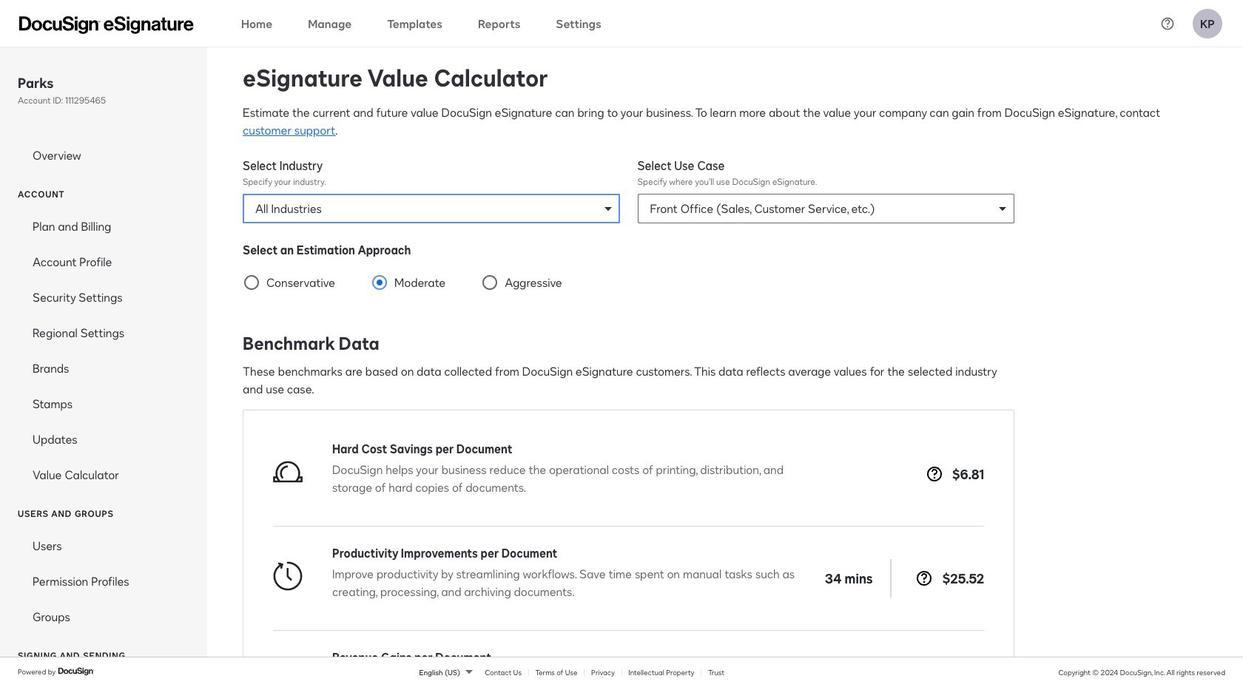 Task type: locate. For each thing, give the bounding box(es) containing it.
account element
[[0, 209, 207, 493]]

docusign admin image
[[19, 16, 194, 34]]

docusign image
[[58, 667, 95, 678]]

hard cost savings per document image
[[273, 458, 303, 487]]

users and groups element
[[0, 529, 207, 635]]



Task type: vqa. For each thing, say whether or not it's contained in the screenshot.
Your uploaded profile image
no



Task type: describe. For each thing, give the bounding box(es) containing it.
productivity improvements per document image
[[273, 562, 303, 592]]



